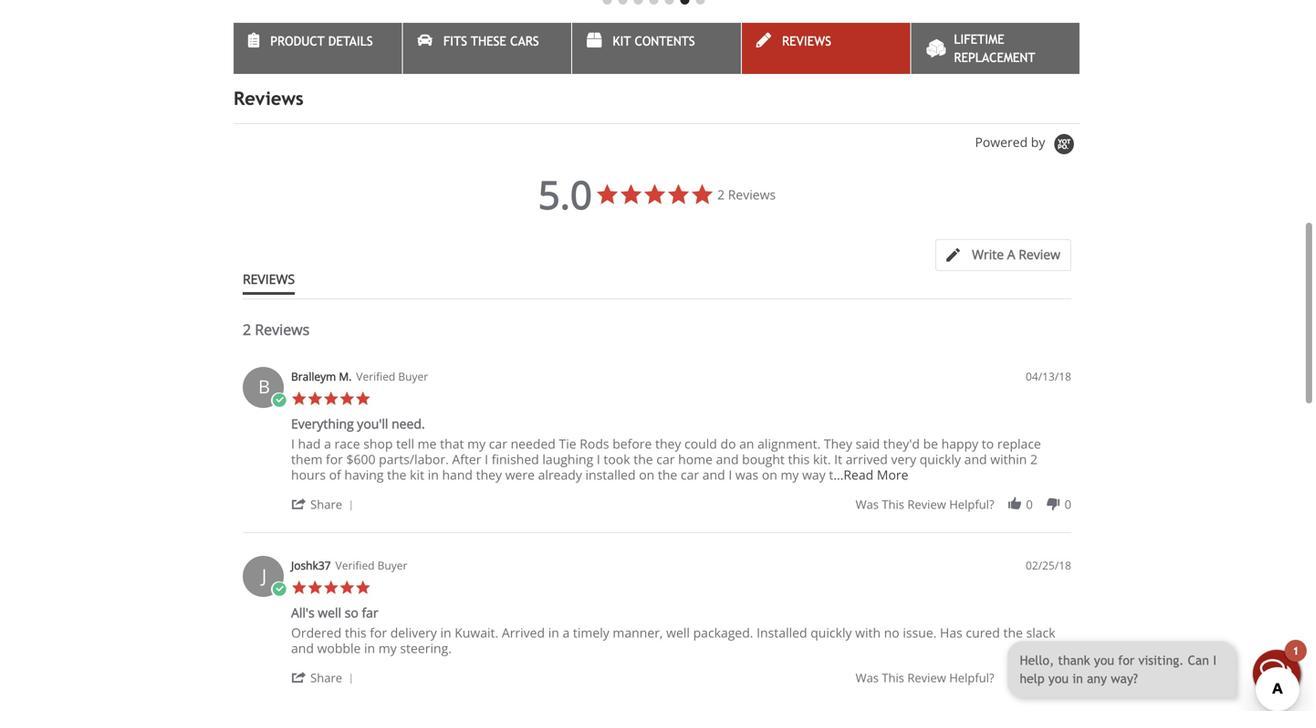 Task type: locate. For each thing, give the bounding box(es) containing it.
share button for b
[[291, 495, 360, 513]]

2 share button from the top
[[291, 669, 360, 686]]

my right that
[[468, 435, 486, 453]]

star image
[[307, 391, 323, 407], [323, 391, 339, 407], [355, 391, 371, 407], [291, 580, 307, 596], [307, 580, 323, 596], [323, 580, 339, 596], [339, 580, 355, 596], [355, 580, 371, 596]]

my inside all's well so far ordered this for delivery in kuwait. arrived in a timely manner, well packaged. installed quickly with no issue. has cured the slack and wobble in my steering.
[[379, 640, 397, 657]]

i right after
[[485, 451, 489, 468]]

0 horizontal spatial well
[[318, 604, 342, 621]]

share for b
[[311, 496, 342, 513]]

the left "home"
[[658, 466, 678, 484]]

was this review helpful? for b
[[856, 496, 995, 513]]

this
[[788, 451, 810, 468], [882, 496, 905, 513], [345, 624, 367, 642], [882, 670, 905, 686]]

was this review helpful?
[[856, 496, 995, 513], [856, 670, 995, 686]]

fits these cars link
[[403, 23, 572, 74]]

everything you'll need. heading
[[291, 415, 425, 436]]

a
[[324, 435, 331, 453], [563, 624, 570, 642]]

1 was from the top
[[856, 496, 879, 513]]

verified buyer heading right m. at the bottom of page
[[356, 369, 428, 385]]

review date 04/13/18 element
[[1026, 369, 1072, 385]]

0 vertical spatial helpful?
[[950, 496, 995, 513]]

1 horizontal spatial for
[[370, 624, 387, 642]]

verified buyer heading up "far"
[[336, 558, 408, 574]]

0 vertical spatial they
[[655, 435, 681, 453]]

b
[[258, 374, 270, 399]]

i
[[291, 435, 295, 453], [485, 451, 489, 468], [597, 451, 601, 468], [729, 466, 732, 484]]

all's well so far ordered this for delivery in kuwait. arrived in a timely manner, well packaged. installed quickly with no issue. has cured the slack and wobble in my steering.
[[291, 604, 1056, 657]]

verified buyer heading for b
[[356, 369, 428, 385]]

2 star image from the left
[[339, 391, 355, 407]]

steering.
[[400, 640, 452, 657]]

verified
[[356, 369, 396, 384], [336, 558, 375, 573]]

0 vertical spatial share
[[311, 496, 342, 513]]

had
[[298, 435, 321, 453]]

they
[[824, 435, 853, 453]]

star image down bralleym
[[307, 391, 323, 407]]

0 horizontal spatial car
[[489, 435, 508, 453]]

helpful? for b
[[950, 496, 995, 513]]

quickly right very
[[920, 451, 961, 468]]

1 horizontal spatial 2 reviews
[[718, 186, 776, 203]]

far
[[362, 604, 379, 621]]

the
[[634, 451, 653, 468], [387, 466, 407, 484], [658, 466, 678, 484], [1004, 624, 1023, 642]]

slack
[[1027, 624, 1056, 642]]

star image down m. at the bottom of page
[[339, 391, 355, 407]]

buyer up need.
[[398, 369, 428, 384]]

car down the could
[[681, 466, 699, 484]]

vote up review by joshk37 on 25 feb 2018 image
[[1007, 670, 1023, 686]]

0 right vote up review by joshk37 on 25 feb 2018 icon
[[1027, 670, 1033, 686]]

for down "far"
[[370, 624, 387, 642]]

in right the wobble
[[364, 640, 375, 657]]

bralleym m. verified buyer
[[291, 369, 428, 384]]

0 horizontal spatial 2
[[243, 320, 251, 339]]

1 horizontal spatial my
[[468, 435, 486, 453]]

star image up all's well so far heading
[[323, 580, 339, 596]]

lifetime replacement
[[954, 32, 1036, 65]]

in right kit on the left
[[428, 466, 439, 484]]

well right manner,
[[667, 624, 690, 642]]

1 vertical spatial was
[[856, 670, 879, 686]]

1 horizontal spatial star image
[[339, 391, 355, 407]]

needed
[[511, 435, 556, 453]]

reviews
[[782, 34, 832, 49], [234, 88, 304, 109], [728, 186, 776, 203], [255, 320, 310, 339]]

1 vertical spatial was this review helpful?
[[856, 670, 995, 686]]

2 was this review helpful? from the top
[[856, 670, 995, 686]]

0 vertical spatial buyer
[[398, 369, 428, 384]]

2 vertical spatial 2
[[1031, 451, 1038, 468]]

my left the "way"
[[781, 466, 799, 484]]

...read
[[834, 466, 874, 484]]

for inside i had a race shop tell me that my car needed tie rods before they could do an alignment. they said they'd be happy to replace them for $600 parts/labor. after i finished laughing i took the car home and bought this kit. it arrived very quickly and within 2 hours of having the kit in hand they were already installed on the car and i was on my way t
[[326, 451, 343, 468]]

fits these cars
[[444, 34, 539, 49]]

0 horizontal spatial star image
[[291, 391, 307, 407]]

review for j
[[908, 670, 947, 686]]

0 horizontal spatial 2 reviews
[[243, 320, 310, 339]]

1 horizontal spatial well
[[667, 624, 690, 642]]

the inside all's well so far ordered this for delivery in kuwait. arrived in a timely manner, well packaged. installed quickly with no issue. has cured the slack and wobble in my steering.
[[1004, 624, 1023, 642]]

them
[[291, 451, 323, 468]]

verified right m. at the bottom of page
[[356, 369, 396, 384]]

this inside all's well so far ordered this for delivery in kuwait. arrived in a timely manner, well packaged. installed quickly with no issue. has cured the slack and wobble in my steering.
[[345, 624, 367, 642]]

quickly left with
[[811, 624, 852, 642]]

1 vertical spatial seperator image
[[346, 674, 357, 685]]

i left had
[[291, 435, 295, 453]]

1 was this review helpful? from the top
[[856, 496, 995, 513]]

1 vertical spatial review
[[908, 670, 947, 686]]

1 vertical spatial share
[[311, 670, 342, 686]]

this down so
[[345, 624, 367, 642]]

2 helpful? from the top
[[950, 670, 995, 686]]

share button
[[291, 495, 360, 513], [291, 669, 360, 686]]

0 vertical spatial quickly
[[920, 451, 961, 468]]

1 horizontal spatial on
[[762, 466, 778, 484]]

1 vertical spatial helpful?
[[950, 670, 995, 686]]

2 share from the top
[[311, 670, 342, 686]]

review down issue.
[[908, 670, 947, 686]]

1 review from the top
[[908, 496, 947, 513]]

my
[[468, 435, 486, 453], [781, 466, 799, 484], [379, 640, 397, 657]]

1 share button from the top
[[291, 495, 360, 513]]

vote down review by bralleym m. on 13 apr 2018 image
[[1046, 496, 1062, 512]]

powered by
[[975, 133, 1049, 151]]

star image down joshk37 verified buyer
[[339, 580, 355, 596]]

before
[[613, 435, 652, 453]]

2
[[718, 186, 725, 203], [243, 320, 251, 339], [1031, 451, 1038, 468]]

2 review from the top
[[908, 670, 947, 686]]

1 helpful? from the top
[[950, 496, 995, 513]]

tell
[[396, 435, 415, 453]]

group down "has"
[[856, 670, 1072, 686]]

on right took
[[639, 466, 655, 484]]

alignment.
[[758, 435, 821, 453]]

quickly inside all's well so far ordered this for delivery in kuwait. arrived in a timely manner, well packaged. installed quickly with no issue. has cured the slack and wobble in my steering.
[[811, 624, 852, 642]]

star image down joshk37
[[307, 580, 323, 596]]

0 vertical spatial my
[[468, 435, 486, 453]]

2 vertical spatial my
[[379, 640, 397, 657]]

no
[[884, 624, 900, 642]]

1 vertical spatial buyer
[[378, 558, 408, 573]]

...read more
[[834, 466, 909, 484]]

way
[[803, 466, 826, 484]]

1 share from the top
[[311, 496, 342, 513]]

1 group from the top
[[856, 496, 1072, 513]]

share image
[[291, 670, 307, 686]]

star image
[[291, 391, 307, 407], [339, 391, 355, 407]]

2 horizontal spatial my
[[781, 466, 799, 484]]

tab panel containing b
[[234, 358, 1081, 706]]

very
[[892, 451, 917, 468]]

1 horizontal spatial they
[[655, 435, 681, 453]]

share for j
[[311, 670, 342, 686]]

a right had
[[324, 435, 331, 453]]

in right arrived
[[548, 624, 560, 642]]

well left so
[[318, 604, 342, 621]]

they left the could
[[655, 435, 681, 453]]

04/13/18
[[1026, 369, 1072, 384]]

they
[[655, 435, 681, 453], [476, 466, 502, 484]]

the left slack
[[1004, 624, 1023, 642]]

buyer up "far"
[[378, 558, 408, 573]]

0 vertical spatial was
[[856, 496, 879, 513]]

0 horizontal spatial a
[[324, 435, 331, 453]]

well
[[318, 604, 342, 621], [667, 624, 690, 642]]

wobble
[[317, 640, 361, 657]]

laughing
[[543, 451, 594, 468]]

1 vertical spatial a
[[563, 624, 570, 642]]

group for j
[[856, 670, 1072, 686]]

1 vertical spatial verified buyer heading
[[336, 558, 408, 574]]

0 horizontal spatial for
[[326, 451, 343, 468]]

seperator image down the wobble
[[346, 674, 357, 685]]

0 vertical spatial share button
[[291, 495, 360, 513]]

group
[[856, 496, 1072, 513], [856, 670, 1072, 686]]

1 vertical spatial quickly
[[811, 624, 852, 642]]

0 vertical spatial a
[[324, 435, 331, 453]]

share button down of
[[291, 495, 360, 513]]

share right share image
[[311, 496, 342, 513]]

0 vertical spatial well
[[318, 604, 342, 621]]

and up share icon
[[291, 640, 314, 657]]

delivery
[[391, 624, 437, 642]]

they left were
[[476, 466, 502, 484]]

review down more
[[908, 496, 947, 513]]

having
[[345, 466, 384, 484]]

this left kit.
[[788, 451, 810, 468]]

share right share icon
[[311, 670, 342, 686]]

everything you'll need.
[[291, 415, 425, 432]]

review
[[908, 496, 947, 513], [908, 670, 947, 686]]

star image right circle checkmark image
[[291, 391, 307, 407]]

2 seperator image from the top
[[346, 674, 357, 685]]

2 horizontal spatial 2
[[1031, 451, 1038, 468]]

0 vertical spatial was this review helpful?
[[856, 496, 995, 513]]

was this review helpful? for j
[[856, 670, 995, 686]]

0 horizontal spatial my
[[379, 640, 397, 657]]

0 vertical spatial for
[[326, 451, 343, 468]]

rods
[[580, 435, 609, 453]]

car right after
[[489, 435, 508, 453]]

seperator image down having on the left
[[346, 500, 357, 511]]

race
[[335, 435, 360, 453]]

was this review helpful? down more
[[856, 496, 995, 513]]

0 horizontal spatial on
[[639, 466, 655, 484]]

0 vertical spatial verified buyer heading
[[356, 369, 428, 385]]

2 on from the left
[[762, 466, 778, 484]]

1 vertical spatial for
[[370, 624, 387, 642]]

0 vertical spatial group
[[856, 496, 1072, 513]]

for
[[326, 451, 343, 468], [370, 624, 387, 642]]

on
[[639, 466, 655, 484], [762, 466, 778, 484]]

0 right vote down review by joshk37 on 25 feb 2018 image
[[1065, 670, 1072, 686]]

and left an
[[716, 451, 739, 468]]

0 vertical spatial seperator image
[[346, 500, 357, 511]]

quickly inside i had a race shop tell me that my car needed tie rods before they could do an alignment. they said they'd be happy to replace them for $600 parts/labor. after i finished laughing i took the car home and bought this kit. it arrived very quickly and within 2 hours of having the kit in hand they were already installed on the car and i was on my way t
[[920, 451, 961, 468]]

i left the was
[[729, 466, 732, 484]]

lifetime replacement link
[[912, 23, 1080, 74]]

kit contents
[[613, 34, 695, 49]]

1 horizontal spatial a
[[563, 624, 570, 642]]

1 vertical spatial they
[[476, 466, 502, 484]]

share button down the wobble
[[291, 669, 360, 686]]

verified buyer heading
[[356, 369, 428, 385], [336, 558, 408, 574]]

be
[[924, 435, 939, 453]]

2 group from the top
[[856, 670, 1072, 686]]

verified right joshk37
[[336, 558, 375, 573]]

0 vertical spatial review
[[908, 496, 947, 513]]

has
[[940, 624, 963, 642]]

group down happy on the right of page
[[856, 496, 1072, 513]]

write no frame image
[[947, 248, 970, 262]]

write a review button
[[936, 239, 1072, 271]]

on right the was
[[762, 466, 778, 484]]

helpful? left vote up review by bralleym m. on 13 apr 2018 "image"
[[950, 496, 995, 513]]

me
[[418, 435, 437, 453]]

review date 02/25/18 element
[[1026, 558, 1072, 574]]

2 was from the top
[[856, 670, 879, 686]]

a left timely on the left bottom of page
[[563, 624, 570, 642]]

car left "home"
[[657, 451, 675, 468]]

1 seperator image from the top
[[346, 500, 357, 511]]

finished
[[492, 451, 539, 468]]

helpful? left vote up review by joshk37 on 25 feb 2018 icon
[[950, 670, 995, 686]]

seperator image
[[346, 500, 357, 511], [346, 674, 357, 685]]

0 right vote up review by bralleym m. on 13 apr 2018 "image"
[[1027, 496, 1033, 513]]

this down no
[[882, 670, 905, 686]]

1 horizontal spatial quickly
[[920, 451, 961, 468]]

installed
[[586, 466, 636, 484]]

all's
[[291, 604, 315, 621]]

car
[[489, 435, 508, 453], [657, 451, 675, 468], [681, 466, 699, 484]]

j
[[262, 563, 267, 588]]

1 horizontal spatial 2
[[718, 186, 725, 203]]

i left took
[[597, 451, 601, 468]]

could
[[685, 435, 717, 453]]

tab panel
[[234, 358, 1081, 706]]

1 vertical spatial share button
[[291, 669, 360, 686]]

my left steering.
[[379, 640, 397, 657]]

star image up everything
[[323, 391, 339, 407]]

share image
[[291, 496, 307, 512]]

was down with
[[856, 670, 879, 686]]

0 horizontal spatial quickly
[[811, 624, 852, 642]]

for left the $600
[[326, 451, 343, 468]]

for inside all's well so far ordered this for delivery in kuwait. arrived in a timely manner, well packaged. installed quickly with no issue. has cured the slack and wobble in my steering.
[[370, 624, 387, 642]]

1 vertical spatial group
[[856, 670, 1072, 686]]

kit.
[[813, 451, 831, 468]]

1 vertical spatial well
[[667, 624, 690, 642]]

was down ...read more dropdown button on the bottom
[[856, 496, 879, 513]]

was this review helpful? down issue.
[[856, 670, 995, 686]]

star image down bralleym m. verified buyer
[[355, 391, 371, 407]]



Task type: vqa. For each thing, say whether or not it's contained in the screenshot.
ECS
no



Task type: describe. For each thing, give the bounding box(es) containing it.
that
[[440, 435, 464, 453]]

write a review
[[972, 246, 1061, 263]]

seperator image for b
[[346, 500, 357, 511]]

issue.
[[903, 624, 937, 642]]

vote down review by joshk37 on 25 feb 2018 image
[[1046, 670, 1062, 686]]

you'll
[[357, 415, 388, 432]]

5.0
[[538, 168, 592, 221]]

hours
[[291, 466, 326, 484]]

reviews
[[243, 270, 295, 288]]

0 vertical spatial 2
[[718, 186, 725, 203]]

already
[[538, 466, 582, 484]]

share button for j
[[291, 669, 360, 686]]

i had a race shop tell me that my car needed tie rods before they could do an alignment. they said they'd be happy to replace them for $600 parts/labor. after i finished laughing i took the car home and bought this kit. it arrived very quickly and within 2 hours of having the kit in hand they were already installed on the car and i was on my way t
[[291, 435, 1042, 484]]

they'd
[[884, 435, 920, 453]]

review
[[1019, 246, 1061, 263]]

bought
[[742, 451, 785, 468]]

was for j
[[856, 670, 879, 686]]

product
[[270, 34, 325, 49]]

the right took
[[634, 451, 653, 468]]

in left the kuwait.
[[440, 624, 452, 642]]

after
[[452, 451, 482, 468]]

1 on from the left
[[639, 466, 655, 484]]

joshk37
[[291, 558, 331, 573]]

product details
[[270, 34, 373, 49]]

group for b
[[856, 496, 1072, 513]]

a
[[1008, 246, 1016, 263]]

kuwait.
[[455, 624, 499, 642]]

0 vertical spatial 2 reviews
[[718, 186, 776, 203]]

1 vertical spatial verified
[[336, 558, 375, 573]]

cars
[[510, 34, 539, 49]]

review for b
[[908, 496, 947, 513]]

t
[[829, 466, 834, 484]]

vote up review by bralleym m. on 13 apr 2018 image
[[1007, 496, 1023, 512]]

powered by link
[[975, 133, 1081, 156]]

joshk37 verified buyer
[[291, 558, 408, 573]]

by
[[1031, 133, 1046, 151]]

with
[[856, 624, 881, 642]]

$600
[[346, 451, 376, 468]]

contents
[[635, 34, 695, 49]]

parts/labor.
[[379, 451, 449, 468]]

bralleym
[[291, 369, 336, 384]]

hand
[[442, 466, 473, 484]]

2 inside i had a race shop tell me that my car needed tie rods before they could do an alignment. they said they'd be happy to replace them for $600 parts/labor. after i finished laughing i took the car home and bought this kit. it arrived very quickly and within 2 hours of having the kit in hand they were already installed on the car and i was on my way t
[[1031, 451, 1038, 468]]

arrived
[[846, 451, 888, 468]]

this inside i had a race shop tell me that my car needed tie rods before they could do an alignment. they said they'd be happy to replace them for $600 parts/labor. after i finished laughing i took the car home and bought this kit. it arrived very quickly and within 2 hours of having the kit in hand they were already installed on the car and i was on my way t
[[788, 451, 810, 468]]

02/25/18
[[1026, 558, 1072, 573]]

write
[[972, 246, 1004, 263]]

1 vertical spatial 2 reviews
[[243, 320, 310, 339]]

and inside all's well so far ordered this for delivery in kuwait. arrived in a timely manner, well packaged. installed quickly with no issue. has cured the slack and wobble in my steering.
[[291, 640, 314, 657]]

and left the was
[[703, 466, 726, 484]]

fits
[[444, 34, 467, 49]]

circle checkmark image
[[271, 582, 287, 598]]

this down more
[[882, 496, 905, 513]]

1 vertical spatial 2
[[243, 320, 251, 339]]

kit
[[410, 466, 425, 484]]

reviews link
[[742, 23, 911, 74]]

0 horizontal spatial they
[[476, 466, 502, 484]]

were
[[506, 466, 535, 484]]

kit
[[613, 34, 631, 49]]

0 right vote down review by bralleym m. on 13 apr 2018 image
[[1065, 496, 1072, 513]]

1 vertical spatial my
[[781, 466, 799, 484]]

shop
[[364, 435, 393, 453]]

replace
[[998, 435, 1042, 453]]

1 star image from the left
[[291, 391, 307, 407]]

timely
[[573, 624, 610, 642]]

was
[[736, 466, 759, 484]]

said
[[856, 435, 880, 453]]

helpful? for j
[[950, 670, 995, 686]]

need.
[[392, 415, 425, 432]]

these
[[471, 34, 507, 49]]

so
[[345, 604, 359, 621]]

a inside i had a race shop tell me that my car needed tie rods before they could do an alignment. they said they'd be happy to replace them for $600 parts/labor. after i finished laughing i took the car home and bought this kit. it arrived very quickly and within 2 hours of having the kit in hand they were already installed on the car and i was on my way t
[[324, 435, 331, 453]]

1 horizontal spatial car
[[657, 451, 675, 468]]

of
[[329, 466, 341, 484]]

verified buyer heading for j
[[336, 558, 408, 574]]

manner,
[[613, 624, 663, 642]]

home
[[678, 451, 713, 468]]

5.0 star rating element
[[538, 168, 592, 221]]

star image up "far"
[[355, 580, 371, 596]]

...read more button
[[834, 466, 909, 484]]

more
[[877, 466, 909, 484]]

happy
[[942, 435, 979, 453]]

lifetime
[[954, 32, 1005, 47]]

all's well so far heading
[[291, 604, 379, 625]]

tie
[[559, 435, 577, 453]]

took
[[604, 451, 630, 468]]

ordered
[[291, 624, 342, 642]]

circle checkmark image
[[271, 393, 287, 409]]

m.
[[339, 369, 352, 384]]

was for b
[[856, 496, 879, 513]]

arrived
[[502, 624, 545, 642]]

it
[[835, 451, 843, 468]]

replacement
[[954, 50, 1036, 65]]

a inside all's well so far ordered this for delivery in kuwait. arrived in a timely manner, well packaged. installed quickly with no issue. has cured the slack and wobble in my steering.
[[563, 624, 570, 642]]

powered
[[975, 133, 1028, 151]]

packaged.
[[693, 624, 754, 642]]

in inside i had a race shop tell me that my car needed tie rods before they could do an alignment. they said they'd be happy to replace them for $600 parts/labor. after i finished laughing i took the car home and bought this kit. it arrived very quickly and within 2 hours of having the kit in hand they were already installed on the car and i was on my way t
[[428, 466, 439, 484]]

the left kit on the left
[[387, 466, 407, 484]]

seperator image for j
[[346, 674, 357, 685]]

product details link
[[234, 23, 402, 74]]

0 vertical spatial verified
[[356, 369, 396, 384]]

an
[[740, 435, 755, 453]]

installed
[[757, 624, 808, 642]]

star image right circle checkmark icon
[[291, 580, 307, 596]]

2 horizontal spatial car
[[681, 466, 699, 484]]

and left within
[[965, 451, 987, 468]]

within
[[991, 451, 1027, 468]]

do
[[721, 435, 736, 453]]

kit contents link
[[573, 23, 741, 74]]



